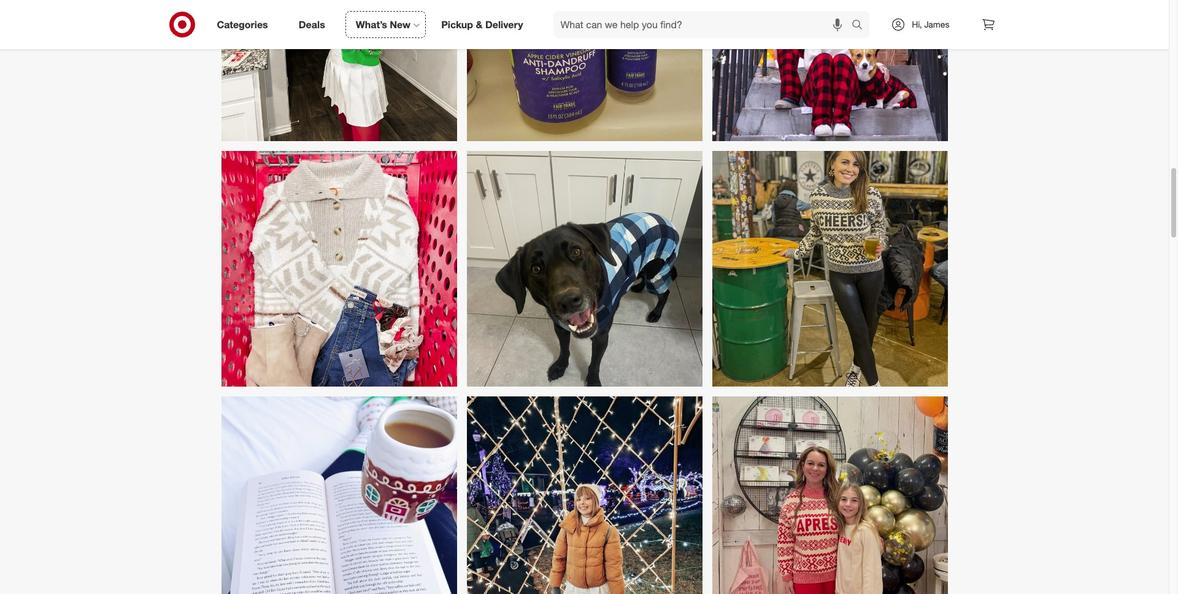 Task type: vqa. For each thing, say whether or not it's contained in the screenshot.
What's New link
yes



Task type: describe. For each thing, give the bounding box(es) containing it.
search button
[[847, 11, 876, 41]]

&
[[476, 18, 483, 30]]

user image by @tizzie_lish image
[[467, 396, 703, 594]]

pickup & delivery
[[441, 18, 523, 30]]

what's
[[356, 18, 387, 30]]

user image by @vianny_soto image
[[467, 0, 703, 141]]

user image by @cultivatededge image
[[712, 0, 948, 141]]

pickup & delivery link
[[431, 11, 539, 38]]

hi,
[[912, 19, 922, 29]]

What can we help you find? suggestions appear below search field
[[553, 11, 855, 38]]

user image by @the.paperback.place image
[[221, 396, 457, 594]]

delivery
[[486, 18, 523, 30]]



Task type: locate. For each thing, give the bounding box(es) containing it.
user image by @xoxo_laurenreed4 image
[[221, 0, 457, 141]]

hi, james
[[912, 19, 950, 29]]

james
[[925, 19, 950, 29]]

what's new
[[356, 18, 411, 30]]

deals
[[299, 18, 325, 30]]

user image by @alaina_marie.c image
[[712, 151, 948, 387]]

user image by @ridinwithrocco image
[[467, 151, 703, 387]]

categories link
[[207, 11, 283, 38]]

categories
[[217, 18, 268, 30]]

new
[[390, 18, 411, 30]]

user image by @takingontarget image
[[221, 151, 457, 387]]

pickup
[[441, 18, 473, 30]]

user image by @fashion_travel_life1 image
[[712, 396, 948, 594]]

deals link
[[288, 11, 341, 38]]

search
[[847, 19, 876, 32]]

what's new link
[[345, 11, 426, 38]]



